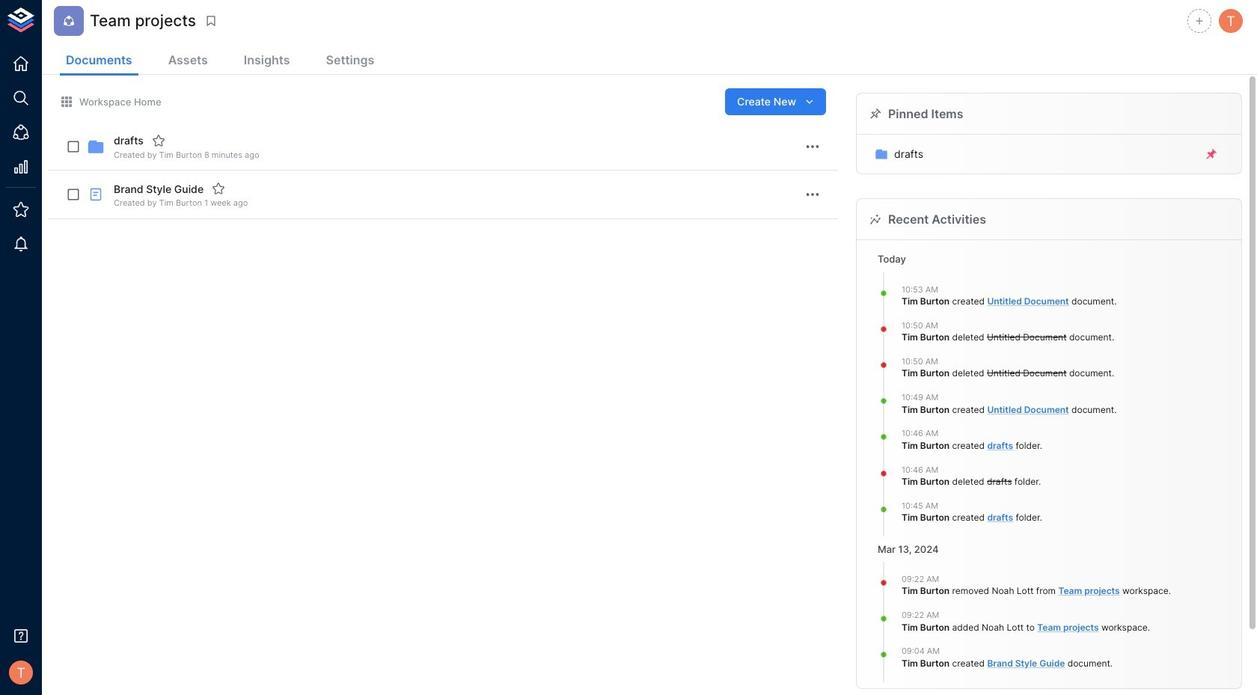 Task type: describe. For each thing, give the bounding box(es) containing it.
bookmark image
[[204, 14, 218, 28]]

unpin image
[[1205, 148, 1218, 161]]



Task type: vqa. For each thing, say whether or not it's contained in the screenshot.
"dialog"
no



Task type: locate. For each thing, give the bounding box(es) containing it.
favorite image
[[152, 134, 165, 147]]

favorite image
[[212, 182, 225, 196]]



